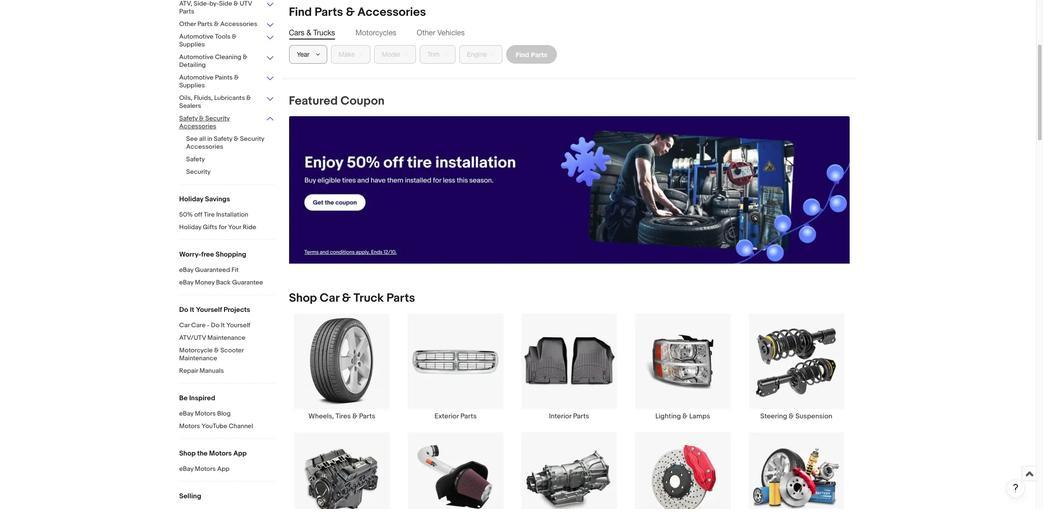Task type: vqa. For each thing, say whether or not it's contained in the screenshot.
1st Supplies from the bottom
yes



Task type: locate. For each thing, give the bounding box(es) containing it.
yourself down projects at bottom
[[226, 321, 251, 329]]

50% off tire installation link
[[179, 211, 275, 220]]

1 horizontal spatial shop
[[289, 291, 317, 306]]

0 vertical spatial shop
[[289, 291, 317, 306]]

0 vertical spatial car
[[320, 291, 340, 306]]

supplies up detailing
[[179, 40, 205, 48]]

maintenance down car care - do it yourself link
[[208, 334, 246, 342]]

car inside "car care - do it yourself atv/utv maintenance motorcycle & scooter maintenance repair manuals"
[[179, 321, 190, 329]]

1 horizontal spatial other
[[417, 28, 436, 37]]

0 horizontal spatial car
[[179, 321, 190, 329]]

tire
[[204, 211, 215, 219]]

be
[[179, 394, 188, 403]]

oils, fluids, lubricants & sealers button
[[179, 94, 275, 111]]

channel
[[229, 422, 253, 430]]

&
[[234, 0, 239, 7], [346, 5, 355, 20], [214, 20, 219, 28], [307, 28, 311, 37], [232, 33, 237, 40], [243, 53, 248, 61], [234, 74, 239, 81], [247, 94, 251, 102], [199, 114, 204, 122], [234, 135, 239, 143], [342, 291, 351, 306], [214, 347, 219, 355], [353, 412, 358, 421], [683, 412, 688, 421], [789, 412, 795, 421]]

ebay down worry-
[[179, 266, 194, 274]]

1 ebay from the top
[[179, 266, 194, 274]]

car
[[320, 291, 340, 306], [179, 321, 190, 329]]

safety link
[[186, 155, 282, 164]]

safety down see
[[186, 155, 205, 163]]

1 horizontal spatial do
[[211, 321, 220, 329]]

ebay for ebay motors app
[[179, 465, 194, 473]]

0 horizontal spatial app
[[217, 465, 230, 473]]

find parts
[[516, 50, 548, 58]]

& inside steering & suspension "link"
[[789, 412, 795, 421]]

0 vertical spatial it
[[190, 306, 194, 314]]

steering & suspension
[[761, 412, 833, 421]]

automotive down detailing
[[179, 74, 214, 81]]

automotive left the cleaning in the top of the page
[[179, 53, 214, 61]]

lighting
[[656, 412, 682, 421]]

do
[[179, 306, 188, 314], [211, 321, 220, 329]]

maintenance
[[208, 334, 246, 342], [179, 355, 217, 362]]

suspension
[[796, 412, 833, 421]]

holiday savings
[[179, 195, 230, 204]]

car left truck
[[320, 291, 340, 306]]

0 horizontal spatial yourself
[[196, 306, 222, 314]]

tab list
[[289, 27, 850, 38]]

accessories down atv, side-by-side & utv parts dropdown button on the top left of page
[[220, 20, 258, 28]]

holiday up 50%
[[179, 195, 204, 204]]

0 horizontal spatial do
[[179, 306, 188, 314]]

security up holiday savings at the top of page
[[186, 168, 211, 176]]

steering & suspension link
[[740, 314, 854, 421]]

trucks
[[314, 28, 335, 37]]

it
[[190, 306, 194, 314], [221, 321, 225, 329]]

shop the motors app
[[179, 449, 247, 458]]

1 vertical spatial shop
[[179, 449, 196, 458]]

safety right in
[[214, 135, 233, 143]]

other inside 'atv, side-by-side & utv parts other parts & accessories automotive tools & supplies automotive cleaning & detailing automotive paints & supplies oils, fluids, lubricants & sealers safety & security accessories see all in safety & security accessories safety security'
[[179, 20, 196, 28]]

1 vertical spatial do
[[211, 321, 220, 329]]

1 vertical spatial supplies
[[179, 81, 205, 89]]

0 vertical spatial automotive
[[179, 33, 214, 40]]

side
[[219, 0, 232, 7]]

1 vertical spatial yourself
[[226, 321, 251, 329]]

automotive left tools
[[179, 33, 214, 40]]

parts
[[315, 5, 343, 20], [179, 7, 194, 15], [198, 20, 213, 28], [531, 50, 548, 58], [387, 291, 415, 306], [359, 412, 376, 421], [461, 412, 477, 421], [573, 412, 590, 421]]

ebay motors blog link
[[179, 410, 275, 419]]

security
[[205, 114, 230, 122], [240, 135, 265, 143], [186, 168, 211, 176]]

find
[[289, 5, 312, 20], [516, 50, 530, 58]]

1 vertical spatial car
[[179, 321, 190, 329]]

1 vertical spatial other
[[417, 28, 436, 37]]

shopping
[[216, 250, 246, 259]]

repair manuals link
[[179, 367, 275, 376]]

shop
[[289, 291, 317, 306], [179, 449, 196, 458]]

0 vertical spatial find
[[289, 5, 312, 20]]

your
[[228, 223, 242, 231]]

accessories up motorcycles
[[358, 5, 426, 20]]

other left vehicles
[[417, 28, 436, 37]]

it up care at the bottom left of the page
[[190, 306, 194, 314]]

app down shop the motors app at the bottom left
[[217, 465, 230, 473]]

3 ebay from the top
[[179, 410, 194, 418]]

do it yourself projects
[[179, 306, 250, 314]]

1 horizontal spatial it
[[221, 321, 225, 329]]

0 vertical spatial yourself
[[196, 306, 222, 314]]

2 vertical spatial automotive
[[179, 74, 214, 81]]

do up atv/utv
[[179, 306, 188, 314]]

1 vertical spatial automotive
[[179, 53, 214, 61]]

0 horizontal spatial find
[[289, 5, 312, 20]]

automotive paints & supplies button
[[179, 74, 275, 90]]

0 vertical spatial holiday
[[179, 195, 204, 204]]

2 vertical spatial security
[[186, 168, 211, 176]]

1 automotive from the top
[[179, 33, 214, 40]]

other down 'atv,'
[[179, 20, 196, 28]]

1 vertical spatial it
[[221, 321, 225, 329]]

wheels,
[[309, 412, 334, 421]]

security up safety link
[[240, 135, 265, 143]]

ebay inside ebay motors app link
[[179, 465, 194, 473]]

-
[[207, 321, 210, 329]]

inspired
[[189, 394, 215, 403]]

0 vertical spatial other
[[179, 20, 196, 28]]

0 horizontal spatial shop
[[179, 449, 196, 458]]

atv/utv
[[179, 334, 206, 342]]

safety
[[179, 114, 198, 122], [214, 135, 233, 143], [186, 155, 205, 163]]

holiday inside 50% off tire installation holiday gifts for your ride
[[179, 223, 202, 231]]

ebay inside the ebay motors blog motors youtube channel
[[179, 410, 194, 418]]

security down oils, fluids, lubricants & sealers dropdown button
[[205, 114, 230, 122]]

other parts & accessories button
[[179, 20, 275, 29]]

1 vertical spatial holiday
[[179, 223, 202, 231]]

50%
[[179, 211, 193, 219]]

other vehicles
[[417, 28, 465, 37]]

money
[[195, 279, 215, 287]]

supplies
[[179, 40, 205, 48], [179, 81, 205, 89]]

find parts button
[[506, 45, 558, 64]]

do right -
[[211, 321, 220, 329]]

motors down the the
[[195, 465, 216, 473]]

safety & security accessories button
[[179, 114, 275, 131]]

for
[[219, 223, 227, 231]]

0 horizontal spatial other
[[179, 20, 196, 28]]

maintenance up repair
[[179, 355, 217, 362]]

4 ebay from the top
[[179, 465, 194, 473]]

ebay down be
[[179, 410, 194, 418]]

2 holiday from the top
[[179, 223, 202, 231]]

0 vertical spatial supplies
[[179, 40, 205, 48]]

be inspired
[[179, 394, 215, 403]]

accessories up safety link
[[186, 143, 223, 151]]

motors
[[195, 410, 216, 418], [179, 422, 200, 430], [209, 449, 232, 458], [195, 465, 216, 473]]

ebay left money
[[179, 279, 194, 287]]

motors up youtube
[[195, 410, 216, 418]]

coupon
[[341, 94, 385, 108]]

yourself
[[196, 306, 222, 314], [226, 321, 251, 329]]

app up ebay motors app link at the bottom of page
[[234, 449, 247, 458]]

oils,
[[179, 94, 193, 102]]

yourself up -
[[196, 306, 222, 314]]

1 horizontal spatial find
[[516, 50, 530, 58]]

0 vertical spatial app
[[234, 449, 247, 458]]

1 vertical spatial find
[[516, 50, 530, 58]]

automotive
[[179, 33, 214, 40], [179, 53, 214, 61], [179, 74, 214, 81]]

it up atv/utv maintenance link
[[221, 321, 225, 329]]

gifts
[[203, 223, 218, 231]]

ebay up selling
[[179, 465, 194, 473]]

accessories
[[358, 5, 426, 20], [220, 20, 258, 28], [179, 122, 216, 130], [186, 143, 223, 151]]

find inside button
[[516, 50, 530, 58]]

motorcycle & scooter maintenance link
[[179, 347, 275, 363]]

in
[[207, 135, 213, 143]]

supplies up oils,
[[179, 81, 205, 89]]

youtube
[[202, 422, 227, 430]]

car left care at the bottom left of the page
[[179, 321, 190, 329]]

by-
[[210, 0, 219, 7]]

1 horizontal spatial yourself
[[226, 321, 251, 329]]

ebay guaranteed fit ebay money back guarantee
[[179, 266, 263, 287]]

enjoy 50% off tire installation image
[[289, 116, 850, 264]]

paints
[[215, 74, 233, 81]]

ebay motors app
[[179, 465, 230, 473]]

installation
[[216, 211, 248, 219]]

wheels, tires & parts link
[[285, 314, 399, 421]]

None text field
[[289, 116, 850, 264]]

ebay guaranteed fit link
[[179, 266, 275, 275]]

2 automotive from the top
[[179, 53, 214, 61]]

other inside tab list
[[417, 28, 436, 37]]

tools
[[215, 33, 231, 40]]

1 vertical spatial app
[[217, 465, 230, 473]]

car care - do it yourself atv/utv maintenance motorcycle & scooter maintenance repair manuals
[[179, 321, 251, 375]]

& inside lighting & lamps link
[[683, 412, 688, 421]]

exterior parts
[[435, 412, 477, 421]]

safety down the sealers
[[179, 114, 198, 122]]

1 horizontal spatial car
[[320, 291, 340, 306]]

holiday down 50%
[[179, 223, 202, 231]]

yourself inside "car care - do it yourself atv/utv maintenance motorcycle & scooter maintenance repair manuals"
[[226, 321, 251, 329]]

3 automotive from the top
[[179, 74, 214, 81]]

0 horizontal spatial it
[[190, 306, 194, 314]]

app
[[234, 449, 247, 458], [217, 465, 230, 473]]

atv, side-by-side & utv parts button
[[179, 0, 275, 16]]

cars
[[289, 28, 305, 37]]



Task type: describe. For each thing, give the bounding box(es) containing it.
all
[[199, 135, 206, 143]]

exterior
[[435, 412, 459, 421]]

scooter
[[220, 347, 244, 355]]

ebay money back guarantee link
[[179, 279, 275, 288]]

car care - do it yourself link
[[179, 321, 275, 330]]

1 supplies from the top
[[179, 40, 205, 48]]

1 vertical spatial maintenance
[[179, 355, 217, 362]]

ebay for ebay guaranteed fit ebay money back guarantee
[[179, 266, 194, 274]]

ride
[[243, 223, 256, 231]]

blog
[[217, 410, 231, 418]]

wheels, tires & parts
[[309, 412, 376, 421]]

cleaning
[[215, 53, 242, 61]]

& inside tab list
[[307, 28, 311, 37]]

see all in safety & security accessories link
[[186, 135, 282, 152]]

2 supplies from the top
[[179, 81, 205, 89]]

1 vertical spatial security
[[240, 135, 265, 143]]

ebay motors blog motors youtube channel
[[179, 410, 253, 430]]

shop for shop car & truck parts
[[289, 291, 317, 306]]

motorcycle
[[179, 347, 213, 355]]

fit
[[232, 266, 239, 274]]

1 holiday from the top
[[179, 195, 204, 204]]

atv/utv maintenance link
[[179, 334, 275, 343]]

interior
[[550, 412, 572, 421]]

cars & trucks
[[289, 28, 335, 37]]

motorcycles
[[356, 28, 397, 37]]

steering
[[761, 412, 788, 421]]

featured coupon
[[289, 94, 385, 108]]

& inside wheels, tires & parts link
[[353, 412, 358, 421]]

lamps
[[690, 412, 711, 421]]

tires
[[336, 412, 351, 421]]

find for find parts & accessories
[[289, 5, 312, 20]]

lubricants
[[214, 94, 245, 102]]

interior parts link
[[513, 314, 627, 421]]

shop car & truck parts
[[289, 291, 415, 306]]

detailing
[[179, 61, 206, 69]]

ebay for ebay motors blog motors youtube channel
[[179, 410, 194, 418]]

exterior parts link
[[399, 314, 513, 421]]

1 vertical spatial safety
[[214, 135, 233, 143]]

featured
[[289, 94, 338, 108]]

back
[[216, 279, 231, 287]]

do inside "car care - do it yourself atv/utv maintenance motorcycle & scooter maintenance repair manuals"
[[211, 321, 220, 329]]

2 vertical spatial safety
[[186, 155, 205, 163]]

off
[[194, 211, 202, 219]]

help, opens dialogs image
[[1012, 484, 1021, 493]]

lighting & lamps
[[656, 412, 711, 421]]

guaranteed
[[195, 266, 230, 274]]

automotive cleaning & detailing button
[[179, 53, 275, 70]]

0 vertical spatial maintenance
[[208, 334, 246, 342]]

truck
[[354, 291, 384, 306]]

see
[[186, 135, 198, 143]]

savings
[[205, 195, 230, 204]]

ebay motors app link
[[179, 465, 275, 474]]

the
[[197, 449, 208, 458]]

care
[[191, 321, 206, 329]]

motors up ebay motors app link at the bottom of page
[[209, 449, 232, 458]]

find for find parts
[[516, 50, 530, 58]]

automotive tools & supplies button
[[179, 33, 275, 49]]

0 vertical spatial security
[[205, 114, 230, 122]]

utv
[[240, 0, 252, 7]]

repair
[[179, 367, 198, 375]]

2 ebay from the top
[[179, 279, 194, 287]]

50% off tire installation holiday gifts for your ride
[[179, 211, 256, 231]]

selling
[[179, 492, 201, 501]]

free
[[201, 250, 214, 259]]

shop for shop the motors app
[[179, 449, 196, 458]]

motors youtube channel link
[[179, 422, 275, 431]]

holiday gifts for your ride link
[[179, 223, 275, 232]]

find parts & accessories
[[289, 5, 426, 20]]

atv, side-by-side & utv parts other parts & accessories automotive tools & supplies automotive cleaning & detailing automotive paints & supplies oils, fluids, lubricants & sealers safety & security accessories see all in safety & security accessories safety security
[[179, 0, 265, 176]]

vehicles
[[438, 28, 465, 37]]

worry-
[[179, 250, 201, 259]]

0 vertical spatial do
[[179, 306, 188, 314]]

atv,
[[179, 0, 192, 7]]

tab list containing cars & trucks
[[289, 27, 850, 38]]

sealers
[[179, 102, 201, 110]]

manuals
[[200, 367, 224, 375]]

accessories up all on the left top of the page
[[179, 122, 216, 130]]

interior parts
[[550, 412, 590, 421]]

side-
[[194, 0, 210, 7]]

motors left youtube
[[179, 422, 200, 430]]

& inside "car care - do it yourself atv/utv maintenance motorcycle & scooter maintenance repair manuals"
[[214, 347, 219, 355]]

1 horizontal spatial app
[[234, 449, 247, 458]]

it inside "car care - do it yourself atv/utv maintenance motorcycle & scooter maintenance repair manuals"
[[221, 321, 225, 329]]

parts inside button
[[531, 50, 548, 58]]

0 vertical spatial safety
[[179, 114, 198, 122]]

projects
[[224, 306, 250, 314]]

guarantee
[[232, 279, 263, 287]]

lighting & lamps link
[[627, 314, 740, 421]]

security link
[[186, 168, 282, 177]]



